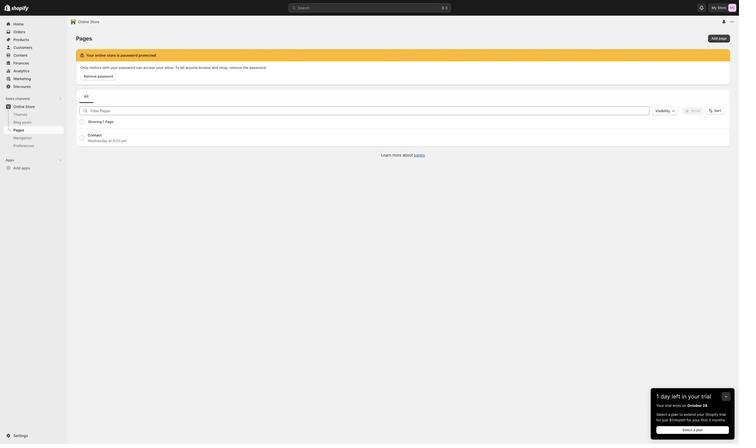 Task type: vqa. For each thing, say whether or not it's contained in the screenshot.
left plan
yes



Task type: locate. For each thing, give the bounding box(es) containing it.
1 horizontal spatial for
[[687, 418, 691, 423]]

content
[[13, 53, 27, 58]]

select up just
[[656, 413, 667, 417]]

trial up 28
[[701, 394, 711, 400]]

a
[[668, 413, 670, 417], [693, 428, 695, 433]]

store right online store icon
[[90, 20, 99, 24]]

sales channels button
[[3, 95, 64, 103]]

trial
[[701, 394, 711, 400], [665, 404, 672, 408], [720, 413, 726, 417]]

blog posts
[[13, 120, 32, 125]]

content link
[[3, 51, 64, 59]]

2 horizontal spatial store
[[718, 6, 726, 10]]

online
[[78, 20, 89, 24], [13, 105, 24, 109]]

online up themes on the top
[[13, 105, 24, 109]]

2 horizontal spatial trial
[[720, 413, 726, 417]]

online right online store icon
[[78, 20, 89, 24]]

shopify image
[[11, 6, 29, 11]]

select a plan link
[[656, 427, 729, 435]]

settings
[[13, 434, 28, 438]]

select inside select a plan to extend your shopify trial for just $1/month for your first 3 months.
[[656, 413, 667, 417]]

home link
[[3, 20, 64, 28]]

plan for select a plan
[[696, 428, 703, 433]]

customers link
[[3, 44, 64, 51]]

1 horizontal spatial select
[[682, 428, 693, 433]]

1 horizontal spatial store
[[90, 20, 99, 24]]

discounts link
[[3, 83, 64, 91]]

trial up months.
[[720, 413, 726, 417]]

products link
[[3, 36, 64, 44]]

1 vertical spatial online store link
[[3, 103, 64, 111]]

1 vertical spatial a
[[693, 428, 695, 433]]

online store link right online store icon
[[78, 19, 99, 25]]

just
[[662, 418, 668, 423]]

a up just
[[668, 413, 670, 417]]

1 vertical spatial online store
[[13, 105, 35, 109]]

channels
[[15, 97, 30, 101]]

plan
[[671, 413, 679, 417], [696, 428, 703, 433]]

0 vertical spatial a
[[668, 413, 670, 417]]

1 horizontal spatial trial
[[701, 394, 711, 400]]

your up october
[[688, 394, 700, 400]]

marketing link
[[3, 75, 64, 83]]

blog
[[13, 120, 21, 125]]

add
[[13, 166, 20, 170]]

0 horizontal spatial select
[[656, 413, 667, 417]]

my store
[[712, 6, 726, 10]]

0 vertical spatial online
[[78, 20, 89, 24]]

your up first at the right bottom of page
[[697, 413, 704, 417]]

your
[[688, 394, 700, 400], [697, 413, 704, 417], [692, 418, 700, 423]]

select a plan to extend your shopify trial for just $1/month for your first 3 months.
[[656, 413, 726, 423]]

1 horizontal spatial online store
[[78, 20, 99, 24]]

sales channels
[[6, 97, 30, 101]]

0 vertical spatial plan
[[671, 413, 679, 417]]

analytics link
[[3, 67, 64, 75]]

your trial ends on october 28 .
[[656, 404, 709, 408]]

0 vertical spatial select
[[656, 413, 667, 417]]

0 horizontal spatial online
[[13, 105, 24, 109]]

online store link down channels
[[3, 103, 64, 111]]

online store
[[78, 20, 99, 24], [13, 105, 35, 109]]

select
[[656, 413, 667, 417], [682, 428, 693, 433]]

your
[[656, 404, 664, 408]]

store
[[718, 6, 726, 10], [90, 20, 99, 24], [25, 105, 35, 109]]

1 vertical spatial store
[[90, 20, 99, 24]]

0 horizontal spatial a
[[668, 413, 670, 417]]

online store down channels
[[13, 105, 35, 109]]

a down select a plan to extend your shopify trial for just $1/month for your first 3 months.
[[693, 428, 695, 433]]

1 horizontal spatial online
[[78, 20, 89, 24]]

for left just
[[656, 418, 661, 423]]

online store image
[[70, 19, 76, 25]]

plan inside select a plan to extend your shopify trial for just $1/month for your first 3 months.
[[671, 413, 679, 417]]

0 horizontal spatial store
[[25, 105, 35, 109]]

a for select a plan to extend your shopify trial for just $1/month for your first 3 months.
[[668, 413, 670, 417]]

0 vertical spatial store
[[718, 6, 726, 10]]

1 horizontal spatial plan
[[696, 428, 703, 433]]

2 vertical spatial trial
[[720, 413, 726, 417]]

navigation link
[[3, 134, 64, 142]]

for down extend
[[687, 418, 691, 423]]

shopify image
[[4, 4, 10, 11]]

online store link
[[78, 19, 99, 25], [3, 103, 64, 111]]

navigation
[[13, 136, 32, 140]]

add apps button
[[3, 164, 64, 172]]

online store right online store icon
[[78, 20, 99, 24]]

marketing
[[13, 77, 31, 81]]

day
[[661, 394, 670, 400]]

plan up "$1/month"
[[671, 413, 679, 417]]

select a plan
[[682, 428, 703, 433]]

themes link
[[3, 111, 64, 118]]

1 for from the left
[[656, 418, 661, 423]]

1 vertical spatial online
[[13, 105, 24, 109]]

products
[[13, 37, 29, 42]]

select down select a plan to extend your shopify trial for just $1/month for your first 3 months.
[[682, 428, 693, 433]]

store right my
[[718, 6, 726, 10]]

to
[[680, 413, 683, 417]]

finances link
[[3, 59, 64, 67]]

trial right your
[[665, 404, 672, 408]]

settings link
[[3, 432, 64, 440]]

1 vertical spatial trial
[[665, 404, 672, 408]]

0 horizontal spatial trial
[[665, 404, 672, 408]]

0 vertical spatial online store
[[78, 20, 99, 24]]

1 horizontal spatial a
[[693, 428, 695, 433]]

0 vertical spatial trial
[[701, 394, 711, 400]]

0 vertical spatial your
[[688, 394, 700, 400]]

plan down first at the right bottom of page
[[696, 428, 703, 433]]

.
[[708, 404, 709, 408]]

0 horizontal spatial for
[[656, 418, 661, 423]]

your left first at the right bottom of page
[[692, 418, 700, 423]]

store down sales channels button
[[25, 105, 35, 109]]

2 vertical spatial your
[[692, 418, 700, 423]]

0 vertical spatial online store link
[[78, 19, 99, 25]]

trial inside select a plan to extend your shopify trial for just $1/month for your first 3 months.
[[720, 413, 726, 417]]

1 vertical spatial select
[[682, 428, 693, 433]]

0 horizontal spatial plan
[[671, 413, 679, 417]]

customers
[[13, 45, 32, 50]]

pages link
[[3, 126, 64, 134]]

a inside select a plan to extend your shopify trial for just $1/month for your first 3 months.
[[668, 413, 670, 417]]

discounts
[[13, 84, 31, 89]]

1 vertical spatial plan
[[696, 428, 703, 433]]

for
[[656, 418, 661, 423], [687, 418, 691, 423]]



Task type: describe. For each thing, give the bounding box(es) containing it.
1 day left in your trial button
[[651, 389, 735, 400]]

1
[[656, 394, 659, 400]]

add apps
[[13, 166, 30, 170]]

apps button
[[3, 156, 64, 164]]

1 day left in your trial element
[[651, 403, 735, 440]]

28
[[703, 404, 708, 408]]

blog posts link
[[3, 118, 64, 126]]

extend
[[684, 413, 696, 417]]

⌘ k
[[441, 6, 448, 10]]

k
[[446, 6, 448, 10]]

sales
[[6, 97, 14, 101]]

first
[[701, 418, 708, 423]]

3
[[709, 418, 711, 423]]

my
[[712, 6, 717, 10]]

preferences link
[[3, 142, 64, 150]]

1 horizontal spatial online store link
[[78, 19, 99, 25]]

select for select a plan to extend your shopify trial for just $1/month for your first 3 months.
[[656, 413, 667, 417]]

a for select a plan
[[693, 428, 695, 433]]

home
[[13, 22, 24, 26]]

months.
[[712, 418, 726, 423]]

apps
[[6, 158, 14, 162]]

⌘
[[441, 6, 445, 10]]

finances
[[13, 61, 29, 65]]

search
[[298, 6, 310, 10]]

orders
[[13, 30, 25, 34]]

analytics
[[13, 69, 29, 73]]

posts
[[22, 120, 32, 125]]

themes
[[13, 112, 27, 117]]

shopify
[[705, 413, 719, 417]]

left
[[672, 394, 680, 400]]

1 day left in your trial
[[656, 394, 711, 400]]

2 vertical spatial store
[[25, 105, 35, 109]]

$1/month
[[669, 418, 686, 423]]

plan for select a plan to extend your shopify trial for just $1/month for your first 3 months.
[[671, 413, 679, 417]]

preferences
[[13, 144, 34, 148]]

orders link
[[3, 28, 64, 36]]

0 horizontal spatial online store
[[13, 105, 35, 109]]

apps
[[21, 166, 30, 170]]

2 for from the left
[[687, 418, 691, 423]]

pages
[[13, 128, 24, 132]]

in
[[682, 394, 687, 400]]

1 vertical spatial your
[[697, 413, 704, 417]]

0 horizontal spatial online store link
[[3, 103, 64, 111]]

october
[[687, 404, 702, 408]]

ends
[[673, 404, 681, 408]]

select for select a plan
[[682, 428, 693, 433]]

my store image
[[729, 4, 736, 12]]

trial inside dropdown button
[[701, 394, 711, 400]]

on
[[682, 404, 686, 408]]

your inside dropdown button
[[688, 394, 700, 400]]



